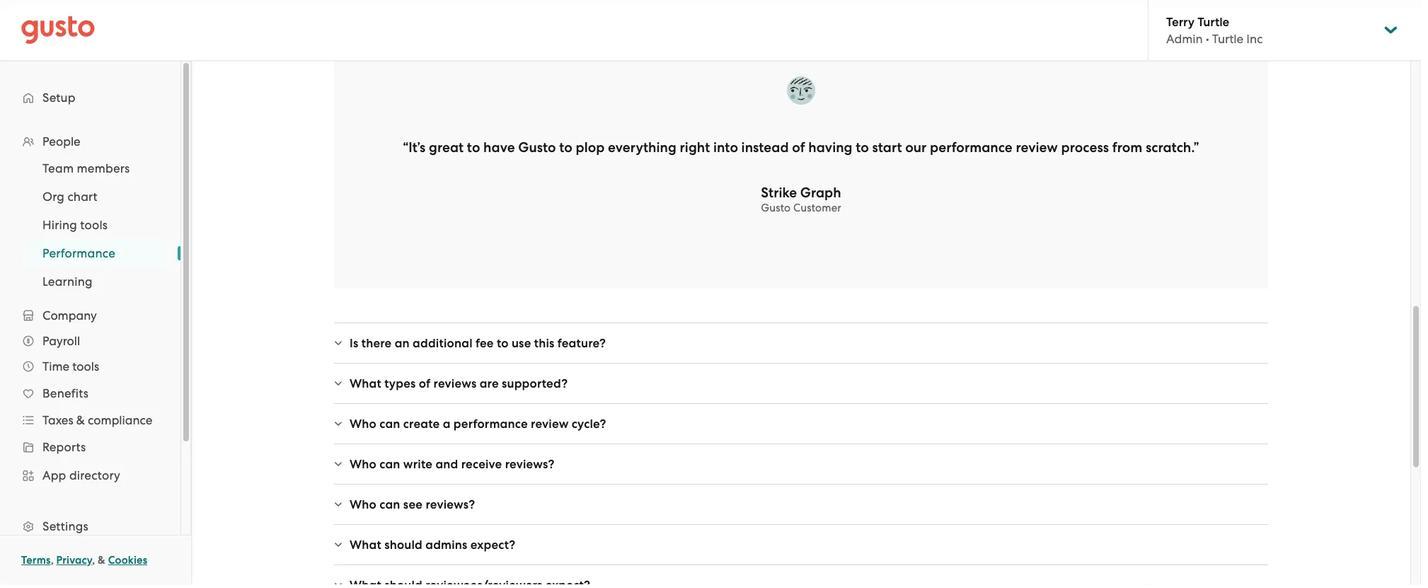 Task type: locate. For each thing, give the bounding box(es) containing it.
settings
[[42, 520, 88, 534]]

have right great
[[484, 139, 515, 156]]

of left having
[[792, 139, 805, 156]]

and
[[436, 457, 458, 472], [688, 475, 710, 489], [1006, 475, 1028, 489], [550, 492, 572, 506], [912, 492, 934, 506]]

great
[[429, 139, 464, 156]]

1 vertical spatial what
[[350, 538, 382, 553]]

tools for time tools
[[72, 360, 99, 374]]

people button
[[14, 129, 166, 154]]

what left 'types' in the bottom of the page
[[350, 377, 382, 391]]

org
[[42, 190, 64, 204]]

1 horizontal spatial an
[[426, 492, 441, 506]]

receive
[[461, 457, 502, 472], [713, 475, 752, 489]]

reviews? down up
[[426, 498, 475, 512]]

performance down are at the bottom left of page
[[454, 417, 528, 432]]

, left privacy link
[[51, 554, 54, 567]]

1 vertical spatial of
[[419, 377, 431, 391]]

who
[[350, 417, 377, 432], [350, 457, 377, 472], [350, 498, 377, 512]]

already
[[350, 492, 393, 506]]

into
[[714, 139, 738, 156]]

0 vertical spatial &
[[76, 413, 85, 428]]

do
[[824, 475, 839, 489]]

1 vertical spatial you
[[575, 492, 595, 506]]

& right taxes
[[76, 413, 85, 428]]

0 horizontal spatial employee
[[444, 492, 499, 506]]

set
[[429, 475, 445, 489]]

2 vertical spatial who
[[350, 498, 377, 512]]

expect?
[[471, 538, 516, 553]]

2 list from the top
[[0, 154, 181, 296]]

performance right our
[[930, 139, 1013, 156]]

1 horizontal spatial performance
[[930, 139, 1013, 156]]

app directory
[[42, 469, 120, 483]]

2 employee from the left
[[937, 492, 992, 506]]

0 vertical spatial who
[[350, 417, 377, 432]]

to left plop
[[560, 139, 573, 156]]

1 horizontal spatial &
[[98, 554, 105, 567]]

time tools button
[[14, 354, 166, 380]]

0 vertical spatial of
[[792, 139, 805, 156]]

write up set
[[403, 457, 433, 472]]

receive inside while admins set up review cycles, only employees can write and receive reviews. we do not currently support admins and contractors as review participants. if you already have an employee account and you need instructions on how to switch between your admin and employee accounts, check out
[[713, 475, 752, 489]]

an down set
[[426, 492, 441, 506]]

performance
[[930, 139, 1013, 156], [454, 417, 528, 432]]

benefits link
[[14, 381, 166, 406]]

you right if
[[1236, 475, 1257, 489]]

2 what from the top
[[350, 538, 382, 553]]

gusto
[[518, 139, 556, 156], [761, 202, 791, 215]]

1 horizontal spatial ,
[[92, 554, 95, 567]]

cycle?
[[572, 417, 606, 432]]

turtle up •
[[1198, 14, 1230, 29]]

review right up
[[465, 475, 502, 489]]

can up while
[[380, 457, 400, 472]]

strike graph gusto customer
[[761, 185, 842, 215]]

admins right should
[[426, 538, 468, 553]]

to right how
[[741, 492, 752, 506]]

can up "instructions"
[[633, 475, 654, 489]]

fee
[[476, 336, 494, 351]]

participants.
[[1152, 475, 1223, 489]]

taxes
[[42, 413, 73, 428]]

time
[[42, 360, 69, 374]]

can left create
[[380, 417, 400, 432]]

our
[[906, 139, 927, 156]]

list containing people
[[0, 129, 181, 586]]

who can see reviews?
[[350, 498, 475, 512]]

admins
[[385, 475, 426, 489], [962, 475, 1003, 489], [426, 538, 468, 553]]

1 vertical spatial performance
[[454, 417, 528, 432]]

list
[[0, 129, 181, 586], [0, 154, 181, 296]]

to left the start
[[856, 139, 869, 156]]

receive up how
[[713, 475, 752, 489]]

who for who can see reviews?
[[350, 498, 377, 512]]

0 vertical spatial performance
[[930, 139, 1013, 156]]

0 horizontal spatial reviews?
[[426, 498, 475, 512]]

setup
[[42, 91, 76, 105]]

1 , from the left
[[51, 554, 54, 567]]

home image
[[21, 16, 95, 44]]

0 vertical spatial write
[[403, 457, 433, 472]]

can for who can write and receive reviews?
[[380, 457, 400, 472]]

0 vertical spatial an
[[395, 336, 410, 351]]

1 horizontal spatial gusto
[[761, 202, 791, 215]]

1 vertical spatial have
[[396, 492, 423, 506]]

gusto inside strike graph gusto customer
[[761, 202, 791, 215]]

payroll
[[42, 334, 80, 348]]

on
[[696, 492, 711, 506]]

admin
[[873, 492, 909, 506]]

1 list from the top
[[0, 129, 181, 586]]

check
[[1051, 492, 1083, 506]]

1 horizontal spatial employee
[[937, 492, 992, 506]]

0 horizontal spatial performance
[[454, 417, 528, 432]]

can for who can see reviews?
[[380, 498, 400, 512]]

1 what from the top
[[350, 377, 382, 391]]

time tools
[[42, 360, 99, 374]]

0 vertical spatial you
[[1236, 475, 1257, 489]]

there
[[362, 336, 392, 351]]

process
[[1062, 139, 1110, 156]]

how
[[714, 492, 738, 506]]

instructions
[[630, 492, 693, 506]]

0 horizontal spatial gusto
[[518, 139, 556, 156]]

2 who from the top
[[350, 457, 377, 472]]

what
[[350, 377, 382, 391], [350, 538, 382, 553]]

0 vertical spatial what
[[350, 377, 382, 391]]

1 who from the top
[[350, 417, 377, 432]]

graph
[[801, 185, 842, 201]]

of
[[792, 139, 805, 156], [419, 377, 431, 391]]

an inside while admins set up review cycles, only employees can write and receive reviews. we do not currently support admins and contractors as review participants. if you already have an employee account and you need instructions on how to switch between your admin and employee accounts, check out
[[426, 492, 441, 506]]

tools down payroll dropdown button
[[72, 360, 99, 374]]

1 vertical spatial tools
[[72, 360, 99, 374]]

have
[[484, 139, 515, 156], [396, 492, 423, 506]]

your
[[845, 492, 870, 506]]

review left process
[[1016, 139, 1058, 156]]

terms , privacy , & cookies
[[21, 554, 147, 567]]

create
[[403, 417, 440, 432]]

instead
[[742, 139, 789, 156]]

to right great
[[467, 139, 480, 156]]

0 horizontal spatial &
[[76, 413, 85, 428]]

having
[[809, 139, 853, 156]]

use
[[512, 336, 531, 351]]

start
[[873, 139, 902, 156]]

1 vertical spatial receive
[[713, 475, 752, 489]]

turtle right •
[[1213, 32, 1244, 46]]

gusto left plop
[[518, 139, 556, 156]]

write up "instructions"
[[657, 475, 685, 489]]

org chart link
[[25, 184, 166, 210]]

0 horizontal spatial ,
[[51, 554, 54, 567]]

1 vertical spatial who
[[350, 457, 377, 472]]

an right there
[[395, 336, 410, 351]]

1 vertical spatial write
[[657, 475, 685, 489]]

1 vertical spatial reviews?
[[426, 498, 475, 512]]

1 horizontal spatial receive
[[713, 475, 752, 489]]

if
[[1226, 475, 1233, 489]]

0 horizontal spatial of
[[419, 377, 431, 391]]

review
[[1016, 139, 1058, 156], [531, 417, 569, 432], [465, 475, 502, 489], [1112, 475, 1149, 489]]

who for who can write and receive reviews?
[[350, 457, 377, 472]]

can for who can create a performance review cycle?
[[380, 417, 400, 432]]

scratch."
[[1146, 139, 1200, 156]]

setup link
[[14, 85, 166, 110]]

0 vertical spatial reviews?
[[505, 457, 555, 472]]

while
[[350, 475, 382, 489]]

employee down up
[[444, 492, 499, 506]]

0 horizontal spatial have
[[396, 492, 423, 506]]

terry turtle admin • turtle inc
[[1167, 14, 1263, 46]]

1 vertical spatial gusto
[[761, 202, 791, 215]]

you down employees
[[575, 492, 595, 506]]

0 horizontal spatial receive
[[461, 457, 502, 472]]

1 horizontal spatial reviews?
[[505, 457, 555, 472]]

taxes & compliance button
[[14, 408, 166, 433]]

settings link
[[14, 514, 166, 540]]

who for who can create a performance review cycle?
[[350, 417, 377, 432]]

of right 'types' in the bottom of the page
[[419, 377, 431, 391]]

"it's great to have gusto to plop everything right into instead of having to start our performance review process from scratch."
[[403, 139, 1200, 156]]

can left see
[[380, 498, 400, 512]]

1 vertical spatial turtle
[[1213, 32, 1244, 46]]

, down settings link
[[92, 554, 95, 567]]

employee down support
[[937, 492, 992, 506]]

terms
[[21, 554, 51, 567]]

reviews? up cycles,
[[505, 457, 555, 472]]

0 vertical spatial tools
[[80, 218, 108, 232]]

tools inside dropdown button
[[72, 360, 99, 374]]

what for what should admins expect?
[[350, 538, 382, 553]]

learning link
[[25, 269, 166, 295]]

receive up up
[[461, 457, 502, 472]]

& left cookies button
[[98, 554, 105, 567]]

0 vertical spatial gusto
[[518, 139, 556, 156]]

1 horizontal spatial of
[[792, 139, 805, 156]]

supported?
[[502, 377, 568, 391]]

plop
[[576, 139, 605, 156]]

1 vertical spatial an
[[426, 492, 441, 506]]

from
[[1113, 139, 1143, 156]]

admins up who can see reviews? on the left of page
[[385, 475, 426, 489]]

cookies
[[108, 554, 147, 567]]

you
[[1236, 475, 1257, 489], [575, 492, 595, 506]]

what left should
[[350, 538, 382, 553]]

gusto down strike
[[761, 202, 791, 215]]

have inside while admins set up review cycles, only employees can write and receive reviews. we do not currently support admins and contractors as review participants. if you already have an employee account and you need instructions on how to switch between your admin and employee accounts, check out
[[396, 492, 423, 506]]

tools
[[80, 218, 108, 232], [72, 360, 99, 374]]

and down support
[[912, 492, 934, 506]]

have right the already
[[396, 492, 423, 506]]

directory
[[69, 469, 120, 483]]

1 horizontal spatial write
[[657, 475, 685, 489]]

3 who from the top
[[350, 498, 377, 512]]

0 vertical spatial have
[[484, 139, 515, 156]]

should
[[385, 538, 423, 553]]

tools up performance link
[[80, 218, 108, 232]]

reports link
[[14, 435, 166, 460]]



Task type: vqa. For each thing, say whether or not it's contained in the screenshot.
bottommost 'SETTINGS' link
no



Task type: describe. For each thing, give the bounding box(es) containing it.
company
[[42, 309, 97, 323]]

out
[[1086, 492, 1104, 506]]

app
[[42, 469, 66, 483]]

1 employee from the left
[[444, 492, 499, 506]]

who can write and receive reviews?
[[350, 457, 555, 472]]

see
[[403, 498, 423, 512]]

reports
[[42, 440, 86, 455]]

and up up
[[436, 457, 458, 472]]

admins up 'accounts,'
[[962, 475, 1003, 489]]

this
[[534, 336, 555, 351]]

we
[[803, 475, 821, 489]]

org chart
[[42, 190, 98, 204]]

right
[[680, 139, 710, 156]]

need
[[598, 492, 627, 506]]

a
[[443, 417, 451, 432]]

types
[[385, 377, 416, 391]]

list containing team members
[[0, 154, 181, 296]]

•
[[1206, 32, 1210, 46]]

support
[[915, 475, 959, 489]]

up
[[448, 475, 462, 489]]

team members
[[42, 161, 130, 176]]

review right as
[[1112, 475, 1149, 489]]

employees
[[570, 475, 630, 489]]

what should admins expect?
[[350, 538, 516, 553]]

and up 'accounts,'
[[1006, 475, 1028, 489]]

what types of reviews are supported?
[[350, 377, 568, 391]]

2 , from the left
[[92, 554, 95, 567]]

terry
[[1167, 14, 1195, 29]]

team
[[42, 161, 74, 176]]

1 horizontal spatial you
[[1236, 475, 1257, 489]]

additional
[[413, 336, 473, 351]]

and up on at the left bottom of the page
[[688, 475, 710, 489]]

members
[[77, 161, 130, 176]]

strike
[[761, 185, 797, 201]]

taxes & compliance
[[42, 413, 153, 428]]

cycles,
[[505, 475, 541, 489]]

reviews.
[[755, 475, 800, 489]]

not
[[842, 475, 860, 489]]

as
[[1097, 475, 1110, 489]]

only
[[544, 475, 567, 489]]

privacy link
[[56, 554, 92, 567]]

benefits
[[42, 387, 89, 401]]

payroll button
[[14, 329, 166, 354]]

review left cycle?
[[531, 417, 569, 432]]

"it's
[[403, 139, 426, 156]]

1 horizontal spatial have
[[484, 139, 515, 156]]

accounts,
[[995, 492, 1048, 506]]

0 vertical spatial turtle
[[1198, 14, 1230, 29]]

currently
[[863, 475, 912, 489]]

0 horizontal spatial an
[[395, 336, 410, 351]]

privacy
[[56, 554, 92, 567]]

avatar 4 image
[[787, 77, 816, 105]]

are
[[480, 377, 499, 391]]

contractors
[[1031, 475, 1094, 489]]

between
[[793, 492, 842, 506]]

people
[[42, 135, 81, 149]]

compliance
[[88, 413, 153, 428]]

inc
[[1247, 32, 1263, 46]]

who can create a performance review cycle?
[[350, 417, 606, 432]]

can inside while admins set up review cycles, only employees can write and receive reviews. we do not currently support admins and contractors as review participants. if you already have an employee account and you need instructions on how to switch between your admin and employee accounts, check out
[[633, 475, 654, 489]]

performance link
[[25, 241, 166, 266]]

to right fee
[[497, 336, 509, 351]]

customer
[[794, 202, 842, 215]]

& inside dropdown button
[[76, 413, 85, 428]]

cookies button
[[108, 552, 147, 569]]

app directory link
[[14, 463, 166, 489]]

terms link
[[21, 554, 51, 567]]

reviews
[[434, 377, 477, 391]]

0 horizontal spatial write
[[403, 457, 433, 472]]

to inside while admins set up review cycles, only employees can write and receive reviews. we do not currently support admins and contractors as review participants. if you already have an employee account and you need instructions on how to switch between your admin and employee accounts, check out
[[741, 492, 752, 506]]

feature?
[[558, 336, 606, 351]]

0 horizontal spatial you
[[575, 492, 595, 506]]

switch
[[755, 492, 790, 506]]

account
[[502, 492, 547, 506]]

0 vertical spatial receive
[[461, 457, 502, 472]]

and down only
[[550, 492, 572, 506]]

while admins set up review cycles, only employees can write and receive reviews. we do not currently support admins and contractors as review participants. if you already have an employee account and you need instructions on how to switch between your admin and employee accounts, check out
[[350, 475, 1257, 506]]

gusto navigation element
[[0, 61, 181, 586]]

write inside while admins set up review cycles, only employees can write and receive reviews. we do not currently support admins and contractors as review participants. if you already have an employee account and you need instructions on how to switch between your admin and employee accounts, check out
[[657, 475, 685, 489]]

1 vertical spatial &
[[98, 554, 105, 567]]

chart
[[68, 190, 98, 204]]

tools for hiring tools
[[80, 218, 108, 232]]

what for what types of reviews are supported?
[[350, 377, 382, 391]]

hiring tools link
[[25, 212, 166, 238]]

hiring
[[42, 218, 77, 232]]

hiring tools
[[42, 218, 108, 232]]

performance
[[42, 246, 115, 261]]



